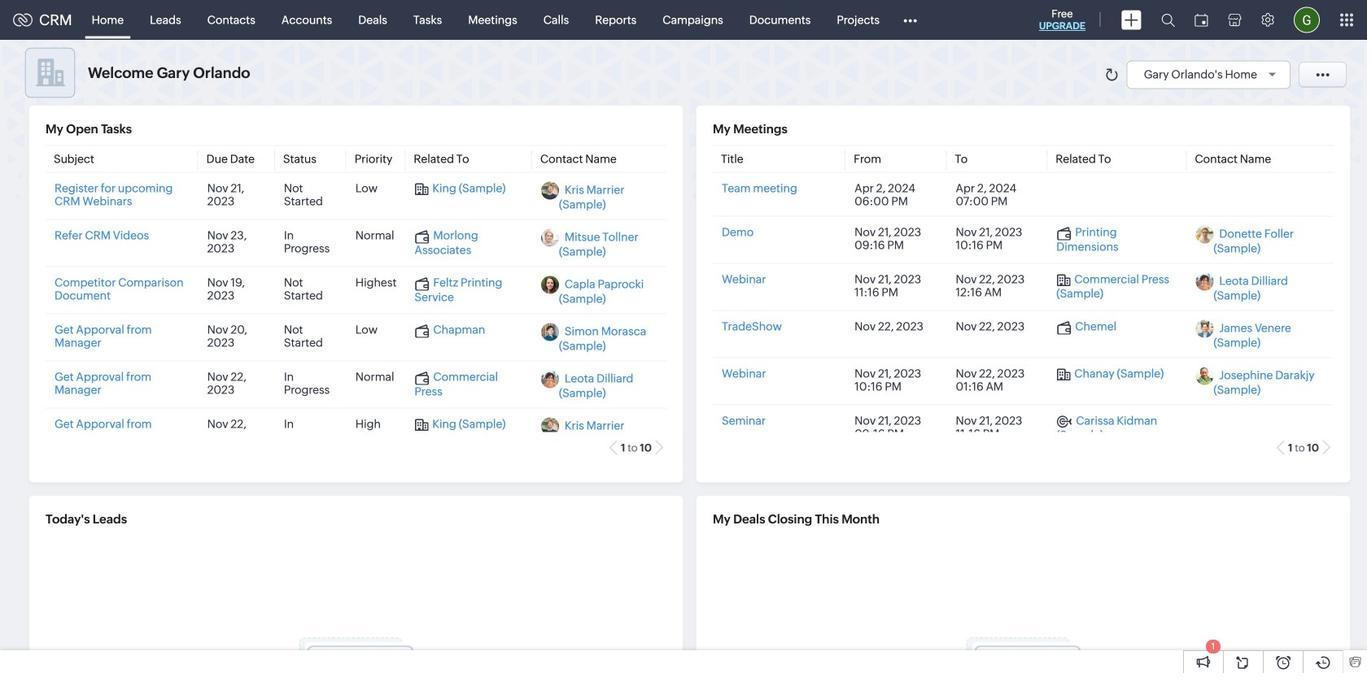 Task type: describe. For each thing, give the bounding box(es) containing it.
profile image
[[1294, 7, 1320, 33]]

search element
[[1152, 0, 1185, 40]]

create menu element
[[1112, 0, 1152, 39]]

search image
[[1161, 13, 1175, 27]]

logo image
[[13, 13, 33, 26]]



Task type: vqa. For each thing, say whether or not it's contained in the screenshot.
Leads
no



Task type: locate. For each thing, give the bounding box(es) containing it.
create menu image
[[1121, 10, 1142, 30]]

Other Modules field
[[893, 7, 928, 33]]

calendar image
[[1195, 13, 1209, 26]]

profile element
[[1284, 0, 1330, 39]]



